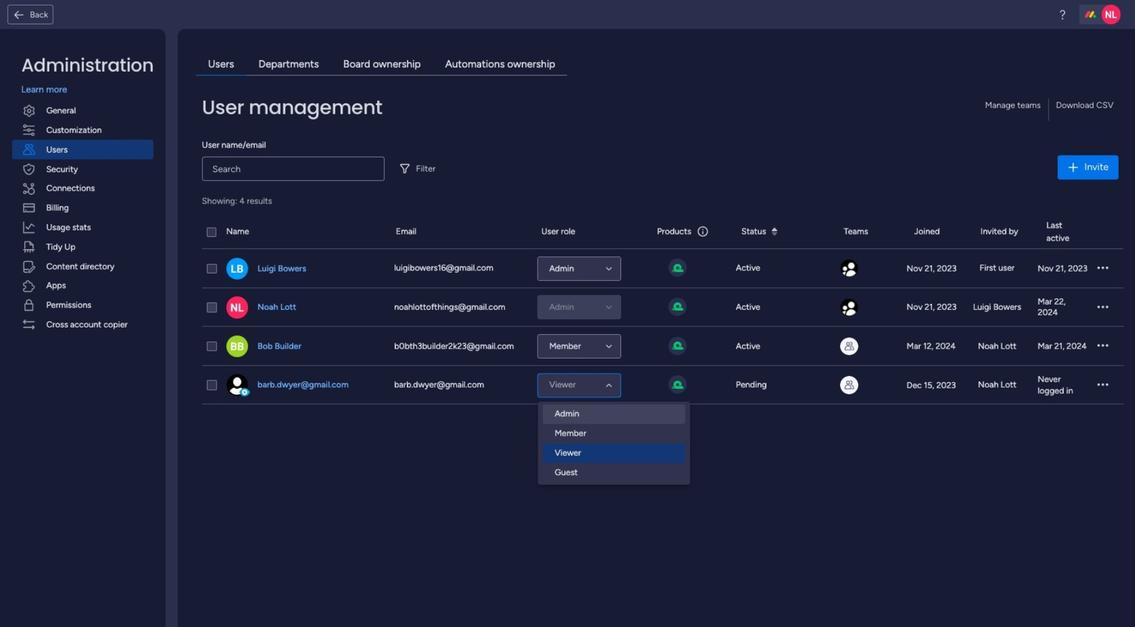 Task type: describe. For each thing, give the bounding box(es) containing it.
add or edit team image
[[840, 260, 858, 278]]

3 row from the top
[[202, 289, 1124, 328]]

noah lott image
[[226, 297, 248, 319]]

2 row from the top
[[202, 250, 1124, 289]]

help image
[[1057, 9, 1069, 21]]

barb.dwyer@gmail.com image
[[226, 375, 248, 397]]

v2 ellipsis image for 'bob builder' image add or edit team image
[[1098, 341, 1109, 353]]

4 row from the top
[[202, 328, 1124, 367]]

3 add or edit team image from the top
[[840, 377, 858, 395]]



Task type: vqa. For each thing, say whether or not it's contained in the screenshot.
the select product image
no



Task type: locate. For each thing, give the bounding box(es) containing it.
bob builder image
[[226, 336, 248, 358]]

v2 ellipsis image
[[1098, 380, 1109, 392]]

grid
[[202, 216, 1124, 616]]

row
[[202, 216, 1124, 250], [202, 250, 1124, 289], [202, 289, 1124, 328], [202, 328, 1124, 367], [202, 367, 1124, 405]]

v2 ellipsis image for noah lott icon add or edit team image
[[1098, 302, 1109, 314]]

0 vertical spatial add or edit team image
[[840, 299, 858, 317]]

back to workspace image
[[13, 9, 25, 21]]

1 add or edit team image from the top
[[840, 299, 858, 317]]

2 add or edit team image from the top
[[840, 338, 858, 356]]

Search text field
[[202, 157, 385, 181]]

noah lott image
[[1102, 5, 1121, 24]]

1 vertical spatial add or edit team image
[[840, 338, 858, 356]]

3 v2 ellipsis image from the top
[[1098, 341, 1109, 353]]

row group
[[202, 250, 1124, 405]]

5 row from the top
[[202, 367, 1124, 405]]

v2 ellipsis image
[[1098, 263, 1109, 275], [1098, 302, 1109, 314], [1098, 341, 1109, 353]]

v2 ellipsis image for add or edit team icon
[[1098, 263, 1109, 275]]

2 vertical spatial add or edit team image
[[840, 377, 858, 395]]

add or edit team image for noah lott icon
[[840, 299, 858, 317]]

1 row from the top
[[202, 216, 1124, 250]]

add or edit team image for 'bob builder' image
[[840, 338, 858, 356]]

1 v2 ellipsis image from the top
[[1098, 263, 1109, 275]]

0 vertical spatial v2 ellipsis image
[[1098, 263, 1109, 275]]

add or edit team image
[[840, 299, 858, 317], [840, 338, 858, 356], [840, 377, 858, 395]]

2 v2 ellipsis image from the top
[[1098, 302, 1109, 314]]

1 vertical spatial v2 ellipsis image
[[1098, 302, 1109, 314]]

luigi bowers image
[[226, 258, 248, 280]]

2 vertical spatial v2 ellipsis image
[[1098, 341, 1109, 353]]



